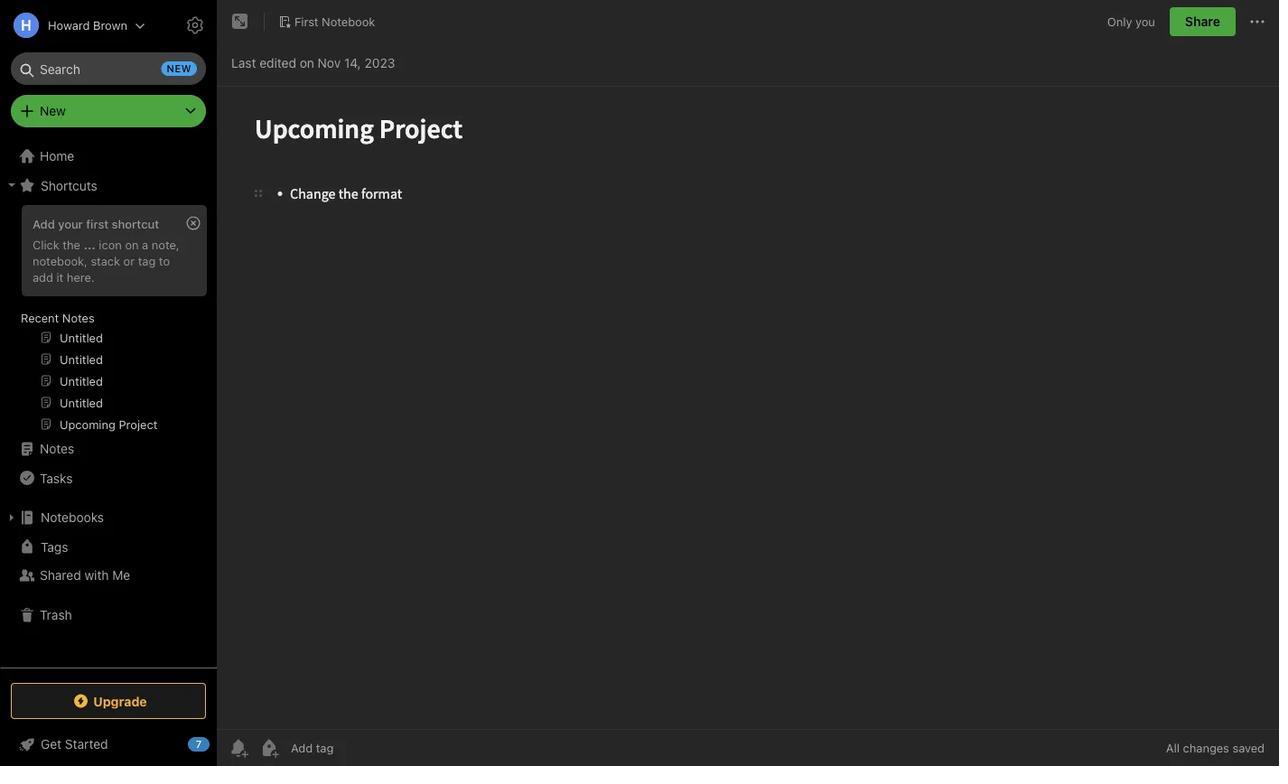 Task type: locate. For each thing, give the bounding box(es) containing it.
notes
[[62, 311, 95, 324], [40, 441, 74, 456]]

expand note image
[[229, 11, 251, 33]]

click the ...
[[33, 238, 96, 251]]

started
[[65, 737, 108, 752]]

click
[[33, 238, 59, 251]]

on left nov at the left
[[300, 56, 314, 70]]

new search field
[[23, 52, 197, 85]]

on
[[300, 56, 314, 70], [125, 238, 139, 251]]

1 horizontal spatial on
[[300, 56, 314, 70]]

tasks
[[40, 470, 73, 485]]

the
[[63, 238, 80, 251]]

a
[[142, 238, 148, 251]]

tasks button
[[0, 463, 216, 492]]

first
[[86, 217, 109, 230]]

notes up tasks
[[40, 441, 74, 456]]

new
[[167, 63, 192, 75]]

all
[[1166, 741, 1180, 755]]

first notebook
[[295, 15, 375, 28]]

Note Editor text field
[[217, 87, 1279, 729]]

all changes saved
[[1166, 741, 1265, 755]]

nov
[[318, 56, 341, 70]]

notebook,
[[33, 254, 88, 267]]

0 horizontal spatial on
[[125, 238, 139, 251]]

Search text field
[[23, 52, 193, 85]]

group
[[0, 200, 216, 442]]

recent notes
[[21, 311, 95, 324]]

add
[[33, 270, 53, 284]]

notes right recent on the top of page
[[62, 311, 95, 324]]

1 vertical spatial notes
[[40, 441, 74, 456]]

2023
[[365, 56, 395, 70]]

trash link
[[0, 601, 216, 630]]

or
[[123, 254, 135, 267]]

0 vertical spatial notes
[[62, 311, 95, 324]]

howard brown
[[48, 19, 127, 32]]

on left a
[[125, 238, 139, 251]]

new button
[[11, 95, 206, 127]]

home
[[40, 149, 74, 164]]

14,
[[344, 56, 361, 70]]

first
[[295, 15, 319, 28]]

on inside icon on a note, notebook, stack or tag to add it here.
[[125, 238, 139, 251]]

0 vertical spatial on
[[300, 56, 314, 70]]

tree containing home
[[0, 142, 217, 667]]

Account field
[[0, 7, 145, 43]]

share button
[[1170, 7, 1236, 36]]

first notebook button
[[272, 9, 382, 34]]

shortcuts
[[41, 178, 97, 193]]

tree
[[0, 142, 217, 667]]

tags
[[41, 539, 68, 554]]

...
[[84, 238, 96, 251]]

add tag image
[[258, 737, 280, 759]]

to
[[159, 254, 170, 267]]

upgrade button
[[11, 683, 206, 719]]

1 vertical spatial on
[[125, 238, 139, 251]]

add a reminder image
[[228, 737, 249, 759]]

home link
[[0, 142, 217, 171]]

howard
[[48, 19, 90, 32]]

notebooks link
[[0, 503, 216, 532]]



Task type: describe. For each thing, give the bounding box(es) containing it.
shared with me link
[[0, 561, 216, 590]]

saved
[[1233, 741, 1265, 755]]

upgrade
[[93, 694, 147, 709]]

last
[[231, 56, 256, 70]]

brown
[[93, 19, 127, 32]]

changes
[[1183, 741, 1230, 755]]

Help and Learning task checklist field
[[0, 730, 217, 759]]

your
[[58, 217, 83, 230]]

stack
[[91, 254, 120, 267]]

shared with me
[[40, 568, 130, 583]]

add
[[33, 217, 55, 230]]

with
[[84, 568, 109, 583]]

notebook
[[322, 15, 375, 28]]

only you
[[1108, 15, 1155, 28]]

notes inside group
[[62, 311, 95, 324]]

7
[[196, 739, 202, 750]]

notes link
[[0, 435, 216, 463]]

icon
[[99, 238, 122, 251]]

only
[[1108, 15, 1133, 28]]

share
[[1185, 14, 1221, 29]]

new
[[40, 103, 66, 118]]

add your first shortcut
[[33, 217, 159, 230]]

icon on a note, notebook, stack or tag to add it here.
[[33, 238, 179, 284]]

get started
[[41, 737, 108, 752]]

me
[[112, 568, 130, 583]]

note,
[[152, 238, 179, 251]]

on inside note window "element"
[[300, 56, 314, 70]]

here.
[[67, 270, 95, 284]]

More actions field
[[1247, 7, 1268, 36]]

shared
[[40, 568, 81, 583]]

shortcuts button
[[0, 171, 216, 200]]

settings image
[[184, 14, 206, 36]]

it
[[56, 270, 63, 284]]

last edited on nov 14, 2023
[[231, 56, 395, 70]]

click to collapse image
[[210, 733, 224, 754]]

shortcut
[[112, 217, 159, 230]]

note window element
[[217, 0, 1279, 766]]

more actions image
[[1247, 11, 1268, 33]]

Add tag field
[[289, 740, 425, 756]]

get
[[41, 737, 62, 752]]

tag
[[138, 254, 156, 267]]

tags button
[[0, 532, 216, 561]]

recent
[[21, 311, 59, 324]]

edited
[[259, 56, 296, 70]]

group containing add your first shortcut
[[0, 200, 216, 442]]

expand notebooks image
[[5, 510, 19, 525]]

you
[[1136, 15, 1155, 28]]

trash
[[40, 608, 72, 622]]

notebooks
[[41, 510, 104, 525]]



Task type: vqa. For each thing, say whether or not it's contained in the screenshot.
NEW NOTEBOOK group
no



